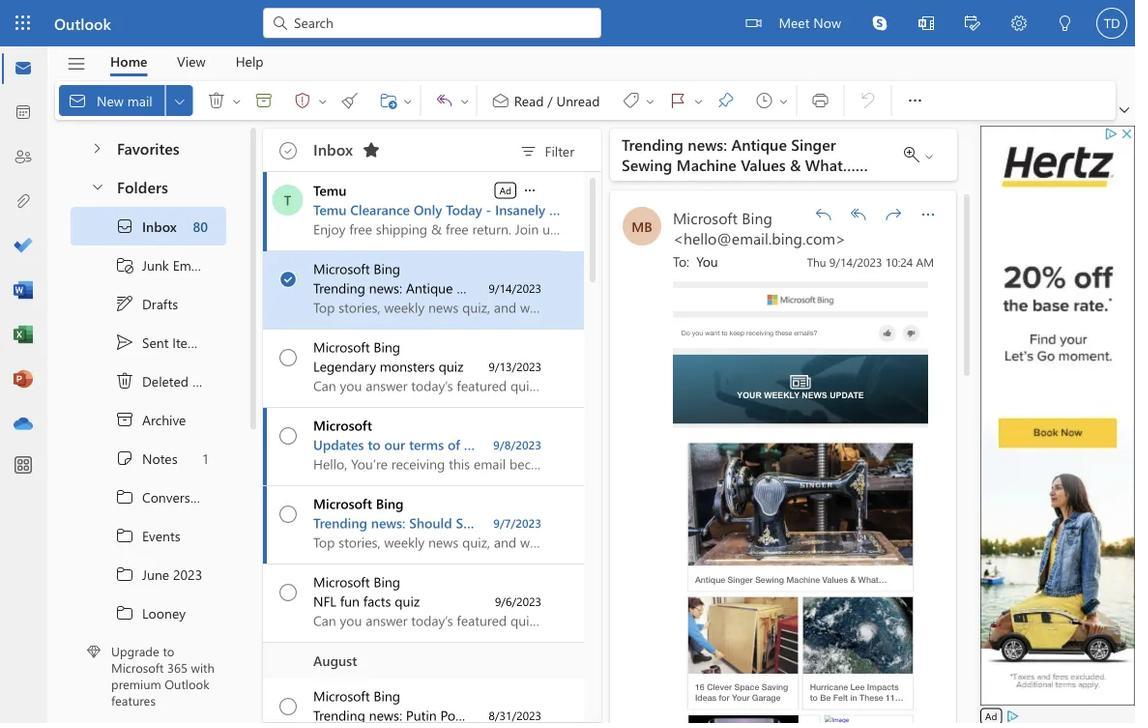 Task type: vqa. For each thing, say whether or not it's contained in the screenshot.


Task type: describe. For each thing, give the bounding box(es) containing it.
help
[[236, 52, 263, 70]]

0 vertical spatial quiz
[[439, 357, 464, 375]]

image image down felt
[[825, 716, 849, 723]]

news: for 9/7/2023
[[371, 514, 406, 532]]

 button for 
[[691, 85, 706, 116]]

sewing inside message list list box
[[498, 279, 541, 297]]

message list section
[[263, 124, 762, 723]]

inbox 
[[313, 139, 381, 160]]

microsoft up fun
[[313, 573, 370, 591]]

terms
[[409, 436, 444, 453]]


[[115, 333, 134, 352]]

1 horizontal spatial ad
[[985, 710, 997, 723]]

0 vertical spatial trending news: antique singer sewing machine values & what… and more
[[622, 133, 855, 196]]

none text field inside email message element
[[673, 252, 793, 270]]

excel image
[[14, 326, 33, 345]]

news
[[802, 391, 827, 400]]

9/8/2023
[[493, 437, 541, 452]]

impacts
[[867, 682, 899, 693]]

microsoft bing for legendary monsters quiz
[[313, 338, 400, 356]]

values inside email message element
[[822, 574, 848, 585]]

t
[[284, 191, 291, 209]]

1 vertical spatial quiz
[[395, 592, 420, 610]]

 
[[379, 91, 414, 110]]

& inside message list list box
[[641, 279, 652, 297]]

machine inside message list list box
[[545, 279, 596, 297]]

 button
[[57, 47, 96, 80]]

1  button from the left
[[166, 85, 193, 116]]


[[716, 91, 735, 110]]


[[115, 255, 134, 275]]

trending news: antique singer sewing machine values & what… and more inside message list list box
[[313, 279, 759, 297]]

view
[[177, 52, 206, 70]]

 june 2023
[[115, 565, 202, 584]]


[[814, 205, 833, 224]]

items for 
[[192, 372, 225, 390]]

 button up 
[[896, 81, 934, 120]]

1 vertical spatial more
[[728, 279, 759, 297]]

image image up lee
[[803, 597, 913, 674]]

today
[[446, 201, 482, 219]]

temu for temu clearance only today - insanely low prices
[[313, 201, 346, 219]]


[[340, 91, 359, 110]]

 button inside message list list box
[[521, 180, 539, 199]]

image image up antique singer sewing machine values & what… link
[[688, 443, 913, 566]]

 button
[[808, 199, 839, 230]]

0 vertical spatial more
[[652, 175, 689, 196]]

temu clearance only today - insanely low prices
[[313, 201, 614, 219]]

-
[[486, 201, 491, 219]]

 tree item
[[71, 439, 226, 478]]

application containing outlook
[[0, 0, 1135, 723]]

these
[[775, 329, 792, 337]]

nfl
[[313, 592, 336, 610]]

unread
[[556, 91, 600, 109]]

with
[[191, 659, 214, 676]]

what… inside trending news: antique singer sewing machine values & what… and more
[[805, 154, 855, 175]]

bing for trending news: should supreme court disqualify trump from… and more
[[376, 495, 404, 512]]

0 vertical spatial news:
[[688, 133, 727, 154]]

1 horizontal spatial values
[[741, 154, 786, 175]]

want
[[705, 329, 720, 337]]

outlook inside upgrade to microsoft 365 with premium outlook features
[[165, 676, 209, 692]]

favorites tree item
[[71, 130, 226, 168]]

monsters
[[380, 357, 435, 375]]

 tree item
[[71, 207, 226, 246]]

insanely
[[495, 201, 545, 219]]

3  tree item from the top
[[71, 555, 226, 594]]

deleted
[[142, 372, 189, 390]]

 for 
[[317, 95, 328, 107]]

view button
[[162, 46, 220, 76]]

 new mail
[[68, 91, 152, 110]]

update
[[830, 391, 864, 400]]

 button right  button
[[913, 199, 944, 230]]

microsoft down updates
[[313, 495, 372, 512]]

mb
[[632, 217, 652, 235]]

 for 
[[778, 95, 789, 107]]

 button
[[659, 85, 691, 116]]

 for select a conversation option for legendary monsters quiz
[[279, 349, 297, 366]]

filter
[[545, 142, 574, 160]]

 button
[[903, 0, 949, 49]]

80
[[193, 217, 208, 235]]

2 horizontal spatial antique
[[731, 133, 787, 154]]

use
[[464, 436, 485, 453]]

 looney
[[115, 603, 186, 623]]

microsoft inside upgrade to microsoft 365 with premium outlook features
[[111, 659, 164, 676]]

mail
[[127, 91, 152, 109]]

help button
[[221, 46, 278, 76]]

hurricane
[[810, 682, 848, 693]]

bing for nfl fun facts quiz
[[374, 573, 400, 591]]

felt
[[833, 693, 848, 703]]

these
[[860, 693, 883, 703]]

Select all messages checkbox
[[275, 137, 302, 164]]

home
[[110, 52, 147, 70]]


[[1120, 105, 1129, 115]]

2  from the top
[[279, 271, 297, 288]]

drafts
[[142, 295, 178, 313]]


[[115, 217, 134, 236]]

1 horizontal spatial sewing
[[622, 154, 672, 175]]

 filter
[[519, 142, 574, 161]]

 for  
[[435, 91, 454, 110]]

 button
[[356, 134, 387, 165]]

tab list inside application
[[96, 46, 278, 76]]

microsoft updates to our terms of use 9/8/2023
[[313, 416, 541, 453]]

1 vertical spatial and
[[701, 279, 724, 297]]

meet now
[[779, 13, 841, 31]]

 for microsoft  checkbox
[[279, 427, 297, 445]]

clever
[[707, 682, 732, 693]]

powerpoint image
[[14, 370, 33, 390]]

 for  june 2023
[[115, 565, 134, 584]]

/
[[547, 91, 553, 109]]

select a conversation checkbox for trending news: antique singer sewing machine values & what… and more
[[267, 251, 313, 293]]

 button
[[996, 0, 1042, 49]]

0 vertical spatial &
[[790, 154, 801, 175]]

 for 
[[115, 487, 134, 507]]

 
[[207, 91, 242, 110]]

 
[[755, 91, 789, 110]]

4  tree item from the top
[[71, 594, 226, 632]]

 for 
[[644, 95, 656, 107]]

of
[[448, 436, 460, 453]]


[[66, 54, 87, 74]]

 for inbox
[[281, 142, 296, 158]]

inbox heading
[[313, 129, 387, 171]]


[[904, 146, 919, 162]]

 for 
[[459, 95, 471, 107]]


[[271, 14, 290, 33]]


[[884, 205, 903, 224]]

supreme
[[456, 514, 511, 532]]

 inside email message element
[[919, 205, 938, 224]]

news: for 9/14/2023
[[369, 279, 402, 297]]

meet
[[779, 13, 810, 31]]

microsoft bing for nfl fun facts quiz
[[313, 573, 400, 591]]

to do image
[[14, 237, 33, 256]]


[[1058, 15, 1073, 31]]

 
[[904, 146, 935, 162]]

what… inside message list list box
[[656, 279, 698, 297]]

 button
[[706, 85, 745, 116]]

to inside hurricane lee impacts to be felt in these 11…
[[810, 693, 818, 703]]

low
[[549, 201, 574, 219]]

hurricane lee impacts to be felt in these 11… link
[[803, 597, 913, 703]]

2  tree item from the top
[[71, 516, 226, 555]]

singer inside email message element
[[728, 574, 753, 585]]

what… inside email message element
[[858, 574, 887, 585]]

 button
[[1116, 101, 1133, 120]]

move & delete group
[[59, 81, 416, 120]]

values inside message list list box
[[600, 279, 638, 297]]

 read / unread
[[491, 91, 600, 110]]

sewing inside email message element
[[755, 574, 784, 585]]

email
[[173, 256, 205, 274]]


[[755, 91, 774, 110]]

antique singer sewing machine values & what… link
[[695, 574, 906, 585]]

 button for 
[[229, 85, 244, 116]]

premium
[[111, 676, 161, 692]]

ad inside message list list box
[[500, 184, 511, 197]]

for
[[719, 693, 730, 703]]

to: you
[[673, 252, 718, 270]]

archive
[[142, 411, 186, 429]]

bing for trending news: antique singer sewing machine values & what… and more
[[374, 260, 400, 277]]

do you want to keep receiving these emails?
[[681, 329, 817, 337]]

image image down your
[[689, 716, 798, 723]]

 for  
[[207, 91, 226, 110]]

singer inside message list list box
[[457, 279, 494, 297]]

antique inside email message element
[[695, 574, 725, 585]]

upgrade
[[111, 643, 159, 660]]

microsoft down clearance on the top
[[313, 260, 370, 277]]

folders tree item
[[71, 168, 226, 207]]

 inside "select all messages" "checkbox"
[[279, 142, 297, 160]]

to inside upgrade to microsoft 365 with premium outlook features
[[163, 643, 174, 660]]

email message element
[[610, 190, 956, 723]]

clearance
[[350, 201, 410, 219]]

no image
[[903, 325, 920, 342]]

0 horizontal spatial  button
[[425, 85, 457, 116]]



Task type: locate. For each thing, give the bounding box(es) containing it.
 for 
[[402, 95, 414, 107]]

1 horizontal spatial antique
[[695, 574, 725, 585]]

 for 
[[849, 205, 868, 224]]

 for select a conversation checkbox
[[279, 698, 297, 715]]

0 vertical spatial sewing
[[622, 154, 672, 175]]

microsoft inside microsoft bing <hello@email.bing.com>
[[673, 207, 738, 228]]

1 vertical spatial items
[[192, 372, 225, 390]]

1 horizontal spatial  button
[[843, 199, 874, 230]]

none text field containing to:
[[673, 252, 793, 270]]

people image
[[14, 148, 33, 167]]


[[68, 91, 87, 110]]

None text field
[[673, 252, 793, 270]]

news: down  "button"
[[688, 133, 727, 154]]

1 temu from the top
[[313, 181, 346, 199]]

 down 
[[115, 371, 134, 391]]

2 vertical spatial &
[[850, 574, 856, 585]]

 sent items
[[115, 333, 205, 352]]

1 vertical spatial ad
[[985, 710, 997, 723]]

outlook banner
[[0, 0, 1135, 49]]

word image
[[14, 281, 33, 301]]

 button
[[283, 85, 315, 116]]

0 vertical spatial 
[[435, 91, 454, 110]]

0 horizontal spatial 
[[435, 91, 454, 110]]

 button for 
[[315, 85, 330, 116]]

microsoft up the features
[[111, 659, 164, 676]]

 up 
[[115, 410, 134, 429]]

tags group
[[481, 81, 792, 120]]

you
[[692, 329, 703, 337]]

values
[[741, 154, 786, 175], [600, 279, 638, 297], [822, 574, 848, 585]]

machine
[[677, 154, 737, 175], [545, 279, 596, 297], [786, 574, 820, 585]]

 tree item
[[71, 323, 226, 362]]

sewing down insanely
[[498, 279, 541, 297]]

 button inside folders tree item
[[80, 168, 113, 204]]

0 vertical spatial machine
[[677, 154, 737, 175]]

1  from the top
[[115, 487, 134, 507]]

 inside  
[[644, 95, 656, 107]]

machine down low
[[545, 279, 596, 297]]

 tree item
[[71, 478, 226, 516], [71, 516, 226, 555], [71, 555, 226, 594], [71, 594, 226, 632]]

sewing up mb at the top of page
[[622, 154, 672, 175]]

1 vertical spatial 9/14/2023
[[489, 280, 541, 296]]

0 vertical spatial trending
[[622, 133, 683, 154]]

1 vertical spatial  button
[[80, 168, 113, 204]]

0 vertical spatial select a conversation checkbox
[[267, 251, 313, 293]]

 button left  button
[[843, 199, 874, 230]]

 for  archive
[[115, 410, 134, 429]]

0 vertical spatial 
[[281, 142, 296, 158]]

antique singer sewing machine values & what…
[[695, 574, 887, 585]]

 button right 
[[691, 85, 706, 116]]

 right 
[[778, 95, 789, 107]]

 inside  
[[778, 95, 789, 107]]

2 select a conversation checkbox from the top
[[267, 330, 313, 371]]

folders
[[117, 176, 168, 197]]

1 horizontal spatial 
[[849, 205, 868, 224]]

4  button from the left
[[691, 85, 706, 116]]

1 vertical spatial values
[[600, 279, 638, 297]]

5 microsoft bing from the top
[[313, 687, 400, 705]]

microsoft up updates
[[313, 416, 372, 434]]

1 horizontal spatial 
[[207, 91, 226, 110]]

yes image
[[879, 325, 896, 342]]

what… up hurricane lee impacts to be felt in these 11… 'link'
[[858, 574, 887, 585]]

2 vertical spatial trending
[[313, 514, 367, 532]]

disqualify
[[553, 514, 612, 532]]

 inside move & delete group
[[207, 91, 226, 110]]

select a conversation checkbox up  option
[[267, 408, 313, 450]]

microsoft up legendary
[[313, 338, 370, 356]]

 button
[[166, 85, 193, 116], [229, 85, 244, 116], [315, 85, 330, 116], [691, 85, 706, 116]]

temu right temu icon
[[313, 201, 346, 219]]


[[281, 142, 296, 158], [281, 271, 296, 286]]

0 vertical spatial antique
[[731, 133, 787, 154]]

td
[[1104, 15, 1120, 30]]

bing
[[742, 207, 772, 228], [374, 260, 400, 277], [374, 338, 400, 356], [376, 495, 404, 512], [374, 573, 400, 591], [374, 687, 400, 705]]

more up keep
[[728, 279, 759, 297]]

outlook inside outlook 'banner'
[[54, 13, 111, 33]]

 button
[[949, 0, 996, 49]]

0 horizontal spatial values
[[600, 279, 638, 297]]

trending for 9/7/2023
[[313, 514, 367, 532]]

 button inside tags group
[[691, 85, 706, 116]]

saving
[[762, 682, 788, 693]]

should
[[409, 514, 452, 532]]

 button for favorites
[[79, 130, 115, 165]]

microsoft bing down updates
[[313, 495, 404, 512]]

 left  button
[[254, 91, 273, 110]]

0 vertical spatial outlook
[[54, 13, 111, 33]]

values up microsoft bing <hello@email.bing.com>
[[741, 154, 786, 175]]


[[172, 93, 187, 109], [402, 95, 414, 107], [644, 95, 656, 107], [778, 95, 789, 107], [231, 95, 242, 107], [317, 95, 328, 107], [459, 95, 471, 107], [693, 95, 704, 107], [89, 141, 104, 156], [923, 150, 935, 162], [90, 178, 105, 194]]

4 microsoft bing from the top
[[313, 573, 400, 591]]

1 microsoft bing from the top
[[313, 260, 400, 277]]

0 vertical spatial and
[[622, 175, 648, 196]]

 up insanely
[[522, 183, 538, 198]]

tree containing 
[[71, 207, 226, 723]]

 right 
[[693, 95, 704, 107]]

temu for temu
[[313, 181, 346, 199]]

updates
[[313, 436, 364, 453]]

antique inside message list list box
[[406, 279, 453, 297]]

 tree item
[[71, 400, 226, 439]]

0 horizontal spatial what…
[[656, 279, 698, 297]]

2 vertical spatial singer
[[728, 574, 753, 585]]

 events
[[115, 526, 180, 545]]

more apps image
[[14, 456, 33, 476]]

0 vertical spatial 
[[254, 91, 273, 110]]

inbox inside ' inbox'
[[142, 217, 177, 235]]

 for 
[[693, 95, 704, 107]]

11…
[[886, 693, 904, 703]]

 
[[293, 91, 328, 110]]

1 vertical spatial &
[[641, 279, 652, 297]]

1 horizontal spatial singer
[[728, 574, 753, 585]]

select a conversation checkbox for microsoft bing
[[267, 565, 313, 606]]

 inside  tree item
[[115, 410, 134, 429]]

1 vertical spatial temu
[[313, 201, 346, 219]]

0 vertical spatial temu
[[313, 181, 346, 199]]

machine down  "button"
[[677, 154, 737, 175]]

microsoft inside microsoft updates to our terms of use 9/8/2023
[[313, 416, 372, 434]]

singer
[[791, 133, 836, 154], [457, 279, 494, 297], [728, 574, 753, 585]]

trending up legendary
[[313, 279, 365, 297]]

events
[[142, 527, 180, 545]]

keep
[[730, 329, 744, 337]]

 for 
[[254, 91, 273, 110]]

 for  option
[[279, 506, 297, 523]]

 tree item down  events
[[71, 555, 226, 594]]

values down microsoft bing image
[[600, 279, 638, 297]]

sewing up 16 clever space saving ideas for your garage link
[[755, 574, 784, 585]]


[[279, 142, 297, 160], [279, 271, 297, 288], [279, 349, 297, 366], [279, 427, 297, 445], [279, 506, 297, 523], [279, 584, 297, 601], [279, 698, 297, 715]]

bing up the "legendary monsters quiz"
[[374, 338, 400, 356]]

 button
[[197, 85, 229, 116]]

news: up the "legendary monsters quiz"
[[369, 279, 402, 297]]

1 vertical spatial 
[[115, 410, 134, 429]]


[[519, 142, 538, 161]]

 for microsoft bing  checkbox
[[279, 584, 297, 601]]

 button inside "favorites" tree item
[[79, 130, 115, 165]]

lee
[[850, 682, 865, 693]]

1 vertical spatial machine
[[545, 279, 596, 297]]

<hello@email.bing.com>
[[673, 228, 846, 248]]

1  tree item from the top
[[71, 478, 226, 516]]

microsoft bing down clearance on the top
[[313, 260, 400, 277]]

 inside "select all messages" "checkbox"
[[281, 142, 296, 158]]

0 horizontal spatial 
[[115, 371, 134, 391]]

 down  new mail
[[89, 141, 104, 156]]

trending for 9/14/2023
[[313, 279, 365, 297]]

 inside  
[[402, 95, 414, 107]]

 notes
[[115, 449, 177, 468]]

 up 
[[905, 91, 925, 110]]

sent
[[142, 333, 169, 351]]

 tree item
[[71, 362, 226, 400]]

looney
[[142, 604, 186, 622]]

 inside email message element
[[849, 205, 868, 224]]

td button
[[1089, 0, 1135, 46]]

 for  deleted items
[[115, 371, 134, 391]]

garage
[[752, 693, 781, 703]]

calendar image
[[14, 103, 33, 123]]

items right sent
[[172, 333, 205, 351]]

4  from the top
[[115, 603, 134, 623]]


[[919, 15, 934, 31]]

1 select a conversation checkbox from the top
[[267, 251, 313, 293]]

 for  events
[[115, 526, 134, 545]]

what…
[[805, 154, 855, 175], [656, 279, 698, 297], [858, 574, 887, 585]]

0 horizontal spatial outlook
[[54, 13, 111, 33]]

new
[[97, 91, 124, 109]]


[[207, 91, 226, 110], [115, 371, 134, 391]]

2 vertical spatial more
[[730, 514, 762, 532]]

2 select a conversation checkbox from the top
[[267, 565, 313, 606]]

2  button from the left
[[229, 85, 244, 116]]

 inside  
[[317, 95, 328, 107]]

values up hurricane lee impacts to be felt in these 11… 'link'
[[822, 574, 848, 585]]

0 horizontal spatial ad
[[500, 184, 511, 197]]

 right 
[[317, 95, 328, 107]]

 left  button
[[172, 93, 187, 109]]

 left folders
[[90, 178, 105, 194]]

1 vertical spatial select a conversation checkbox
[[267, 565, 313, 606]]

what… up ""
[[805, 154, 855, 175]]

9/14/2023 inside message list list box
[[489, 280, 541, 296]]

hurricane lee impacts to be felt in these 11…
[[810, 682, 904, 703]]

microsoft bing for trending news: should supreme court disqualify trump from… and more
[[313, 495, 404, 512]]

3  from the top
[[279, 349, 297, 366]]

legendary
[[313, 357, 376, 375]]

bing down august heading
[[374, 687, 400, 705]]

to right upgrade
[[163, 643, 174, 660]]

1 vertical spatial 
[[849, 205, 868, 224]]

 left 'june'
[[115, 565, 134, 584]]

microsoft bing down august at the bottom of page
[[313, 687, 400, 705]]

microsoft down august at the bottom of page
[[313, 687, 370, 705]]

what… down to:
[[656, 279, 698, 297]]

items right 'deleted'
[[192, 372, 225, 390]]

1 horizontal spatial outlook
[[165, 676, 209, 692]]

 inside  
[[459, 95, 471, 107]]

0 vertical spatial items
[[172, 333, 205, 351]]

0 horizontal spatial sewing
[[498, 279, 541, 297]]

 inside " "
[[923, 150, 935, 162]]

1 horizontal spatial machine
[[677, 154, 737, 175]]

bing down "our" on the left bottom
[[376, 495, 404, 512]]

to right want at the right top
[[722, 329, 728, 337]]

ad
[[500, 184, 511, 197], [985, 710, 997, 723]]

 junk email
[[115, 255, 205, 275]]

 button down  new mail
[[79, 130, 115, 165]]

0 horizontal spatial antique
[[406, 279, 453, 297]]

 right 
[[923, 150, 935, 162]]

Select a conversation checkbox
[[267, 486, 313, 528]]

bing down clearance on the top
[[374, 260, 400, 277]]

2023
[[173, 565, 202, 583]]

left-rail-appbar navigation
[[4, 46, 43, 447]]

1 vertical spatial news:
[[369, 279, 402, 297]]

0 vertical spatial values
[[741, 154, 786, 175]]

application
[[0, 0, 1135, 723]]

more up mb popup button
[[652, 175, 689, 196]]

Search for email, meetings, files and more. field
[[292, 12, 590, 32]]

inbox inside inbox 
[[313, 139, 353, 159]]

0 horizontal spatial inbox
[[142, 217, 177, 235]]

2 horizontal spatial what…
[[858, 574, 887, 585]]

Select a conversation checkbox
[[267, 408, 313, 450], [267, 565, 313, 606]]

 inside "favorites" tree item
[[89, 141, 104, 156]]

premium features image
[[87, 645, 101, 659]]

& up hurricane lee impacts to be felt in these 11… 'link'
[[850, 574, 856, 585]]

Select a conversation checkbox
[[267, 251, 313, 293], [267, 330, 313, 371]]

0 vertical spatial 
[[207, 91, 226, 110]]

 tree item
[[71, 284, 226, 323]]

1 vertical spatial 
[[281, 271, 296, 286]]

trending down updates
[[313, 514, 367, 532]]

to left be on the bottom right of the page
[[810, 693, 818, 703]]

quiz right monsters
[[439, 357, 464, 375]]

in
[[850, 693, 857, 703]]

16
[[695, 682, 705, 693]]

antique down only
[[406, 279, 453, 297]]

singer down today
[[457, 279, 494, 297]]

2 vertical spatial what…
[[858, 574, 887, 585]]

temu right t
[[313, 181, 346, 199]]

 inside message list list box
[[522, 183, 538, 198]]

 button inside email message element
[[843, 199, 874, 230]]

9/14/2023 right thu
[[829, 254, 882, 270]]

1 select a conversation checkbox from the top
[[267, 408, 313, 450]]

inbox right 
[[142, 217, 177, 235]]

0 vertical spatial select a conversation checkbox
[[267, 408, 313, 450]]

2 horizontal spatial singer
[[791, 133, 836, 154]]

0 vertical spatial singer
[[791, 133, 836, 154]]

select a conversation checkbox for legendary monsters quiz
[[267, 330, 313, 371]]

1 vertical spatial 
[[522, 183, 538, 198]]

1 horizontal spatial 9/14/2023
[[829, 254, 882, 270]]

quiz right facts
[[395, 592, 420, 610]]

2 horizontal spatial values
[[822, 574, 848, 585]]

temu image
[[272, 185, 303, 216]]

1 horizontal spatial inbox
[[313, 139, 353, 159]]

1 horizontal spatial quiz
[[439, 357, 464, 375]]

0 vertical spatial ad
[[500, 184, 511, 197]]


[[872, 15, 888, 31]]

5  from the top
[[279, 506, 297, 523]]

 left looney
[[115, 603, 134, 623]]

bing left  button
[[742, 207, 772, 228]]

0 horizontal spatial &
[[641, 279, 652, 297]]

 search field
[[263, 0, 601, 44]]

0 vertical spatial  button
[[425, 85, 457, 116]]

0 horizontal spatial quiz
[[395, 592, 420, 610]]

bing inside microsoft bing <hello@email.bing.com>
[[742, 207, 772, 228]]

9/6/2023
[[495, 594, 541, 609]]

set your advertising preferences image
[[1005, 709, 1020, 723]]

more right from…
[[730, 514, 762, 532]]

message list list box
[[263, 172, 762, 723]]

 inside tree item
[[115, 371, 134, 391]]

and up mb at the top of page
[[622, 175, 648, 196]]

features
[[111, 692, 156, 709]]

1 vertical spatial inbox
[[142, 217, 177, 235]]

 right  on the top left
[[402, 95, 414, 107]]

Select a conversation checkbox
[[267, 679, 313, 720]]

 up t
[[281, 142, 296, 158]]

singer down ''
[[791, 133, 836, 154]]

1  from the top
[[279, 142, 297, 160]]

 for  looney
[[115, 603, 134, 623]]

9/13/2023
[[489, 359, 541, 374]]

select a conversation checkbox left fun
[[267, 565, 313, 606]]

2 microsoft bing from the top
[[313, 338, 400, 356]]

2 vertical spatial and
[[703, 514, 727, 532]]

august heading
[[263, 643, 584, 679]]

 down view button at left
[[207, 91, 226, 110]]

mb button
[[623, 207, 661, 246]]

2  from the top
[[115, 526, 134, 545]]

 inside  
[[231, 95, 242, 107]]

2 temu from the top
[[313, 201, 346, 219]]

microsoft bing up fun
[[313, 573, 400, 591]]

1 horizontal spatial 
[[254, 91, 273, 110]]

& down microsoft bing image
[[641, 279, 652, 297]]

trending news: antique singer sewing machine values & what… and more down  "button"
[[622, 133, 855, 196]]

 inside  
[[693, 95, 704, 107]]

items inside  deleted items
[[192, 372, 225, 390]]

june
[[142, 565, 169, 583]]


[[965, 15, 980, 31]]


[[293, 91, 312, 110]]

 for microsoft bing
[[281, 271, 296, 286]]

2 horizontal spatial sewing
[[755, 574, 784, 585]]

3  from the top
[[115, 565, 134, 584]]

image image up space
[[688, 597, 798, 674]]

 tree item
[[71, 246, 226, 284]]

 inside option
[[279, 506, 297, 523]]

 button
[[801, 85, 840, 116]]

 tree item up  events
[[71, 478, 226, 516]]

 button right 
[[315, 85, 330, 116]]

files image
[[14, 192, 33, 212]]

fun
[[340, 592, 360, 610]]

singer up 16 clever space saving ideas for your garage link
[[728, 574, 753, 585]]

 button
[[79, 130, 115, 165], [80, 168, 113, 204]]

tab list containing home
[[96, 46, 278, 76]]

items inside  sent items
[[172, 333, 205, 351]]

to
[[722, 329, 728, 337], [368, 436, 381, 453], [163, 643, 174, 660], [810, 693, 818, 703]]

4  from the top
[[279, 427, 297, 445]]

0 vertical spatial what…
[[805, 154, 855, 175]]

1 vertical spatial singer
[[457, 279, 494, 297]]

and right from…
[[703, 514, 727, 532]]

16 clever space saving ideas for your garage link
[[688, 597, 798, 703]]

0 horizontal spatial machine
[[545, 279, 596, 297]]

 inside select a conversation checkbox
[[279, 698, 297, 715]]

select a conversation checkbox for microsoft
[[267, 408, 313, 450]]

2 horizontal spatial &
[[850, 574, 856, 585]]

 inside message list list box
[[281, 271, 296, 286]]


[[435, 91, 454, 110], [849, 205, 868, 224]]

2 vertical spatial machine
[[786, 574, 820, 585]]

3  button from the left
[[315, 85, 330, 116]]

microsoft bing image
[[623, 207, 661, 246]]

16 clever space saving ideas for your garage
[[695, 682, 788, 703]]

 down temu icon
[[281, 271, 296, 286]]

9/14/2023 inside email message element
[[829, 254, 882, 270]]

 archive
[[115, 410, 186, 429]]

weekly
[[764, 391, 799, 400]]

1 horizontal spatial &
[[790, 154, 801, 175]]

facts
[[363, 592, 391, 610]]


[[254, 91, 273, 110], [115, 410, 134, 429]]

bing for legendary monsters quiz
[[374, 338, 400, 356]]


[[811, 91, 830, 110]]

machine inside email message element
[[786, 574, 820, 585]]

0 horizontal spatial singer
[[457, 279, 494, 297]]

7  from the top
[[279, 698, 297, 715]]

 button up insanely
[[521, 180, 539, 199]]

ideas
[[695, 693, 717, 703]]

2  from the top
[[281, 271, 296, 286]]

0 vertical spatial  button
[[79, 130, 115, 165]]

antique down from…
[[695, 574, 725, 585]]

outlook right premium
[[165, 676, 209, 692]]

mail image
[[14, 59, 33, 78]]

1 vertical spatial sewing
[[498, 279, 541, 297]]

0 horizontal spatial 
[[115, 410, 134, 429]]


[[491, 91, 510, 110]]

antique
[[731, 133, 787, 154], [406, 279, 453, 297], [695, 574, 725, 585]]

1 horizontal spatial what…
[[805, 154, 855, 175]]


[[1011, 15, 1027, 31]]

to inside microsoft updates to our terms of use 9/8/2023
[[368, 436, 381, 453]]

tab list
[[96, 46, 278, 76]]

 inside  button
[[254, 91, 273, 110]]

tree
[[71, 207, 226, 723]]

2 vertical spatial antique
[[695, 574, 725, 585]]

 for 
[[231, 95, 242, 107]]

10:24
[[885, 254, 913, 270]]

6  from the top
[[279, 584, 297, 601]]

 right 
[[644, 95, 656, 107]]

microsoft bing for trending news: antique singer sewing machine values & what… and more
[[313, 260, 400, 277]]

 button
[[244, 85, 283, 116]]

1 vertical spatial trending news: antique singer sewing machine values & what… and more
[[313, 279, 759, 297]]

items for 
[[172, 333, 205, 351]]

news: left 'should'
[[371, 514, 406, 532]]

9/7/2023
[[493, 515, 541, 531]]

inbox left  button
[[313, 139, 353, 159]]

 inside folders tree item
[[90, 178, 105, 194]]

 button for folders
[[80, 168, 113, 204]]

 button left folders
[[80, 168, 113, 204]]

1  from the top
[[281, 142, 296, 158]]

from…
[[659, 514, 700, 532]]

3 microsoft bing from the top
[[313, 495, 404, 512]]

0 vertical spatial 
[[905, 91, 925, 110]]

onedrive image
[[14, 415, 33, 434]]

1 vertical spatial select a conversation checkbox
[[267, 330, 313, 371]]

0 vertical spatial 9/14/2023
[[829, 254, 882, 270]]


[[746, 15, 761, 31]]

 right  button
[[231, 95, 242, 107]]

 drafts
[[115, 294, 178, 313]]

emails?
[[794, 329, 817, 337]]

2 vertical spatial values
[[822, 574, 848, 585]]

1 vertical spatial what…
[[656, 279, 698, 297]]

 button right  
[[425, 85, 457, 116]]

 for 
[[923, 150, 935, 162]]

2 horizontal spatial machine
[[786, 574, 820, 585]]

image image
[[688, 443, 913, 566], [688, 597, 798, 674], [803, 597, 913, 674], [689, 716, 798, 723], [825, 716, 849, 723]]

0 vertical spatial inbox
[[313, 139, 353, 159]]

bing up facts
[[374, 573, 400, 591]]

9/14/2023 up 9/13/2023
[[489, 280, 541, 296]]

& inside email message element
[[850, 574, 856, 585]]

microsoft bing
[[313, 260, 400, 277], [313, 338, 400, 356], [313, 495, 404, 512], [313, 573, 400, 591], [313, 687, 400, 705]]

2 vertical spatial news:
[[371, 514, 406, 532]]

 left the events
[[115, 526, 134, 545]]

and down the you
[[701, 279, 724, 297]]

2 vertical spatial 
[[919, 205, 938, 224]]

only
[[414, 201, 442, 219]]

legendary monsters quiz
[[313, 357, 464, 375]]

1 vertical spatial trending
[[313, 279, 365, 297]]

1 vertical spatial outlook
[[165, 676, 209, 692]]

ad up insanely
[[500, 184, 511, 197]]

 right  button
[[919, 205, 938, 224]]



